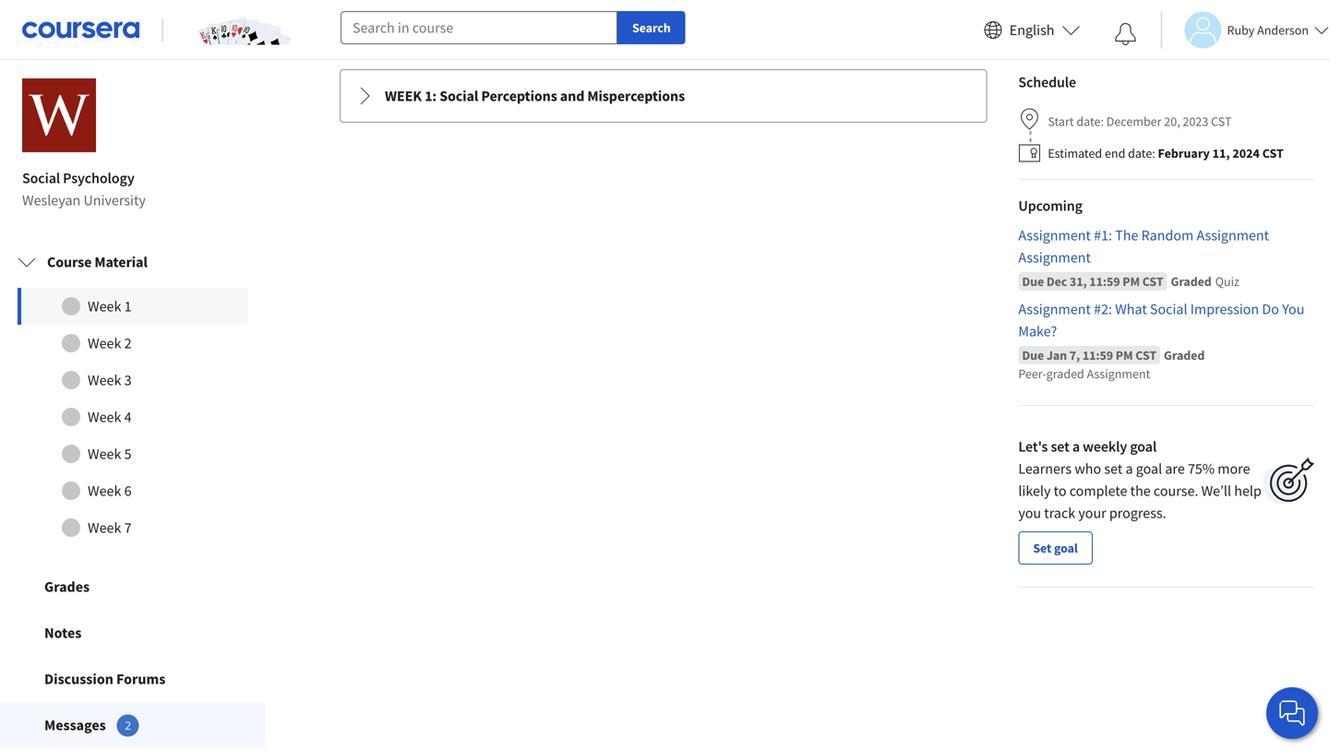 Task type: describe. For each thing, give the bounding box(es) containing it.
assignment up quiz
[[1197, 226, 1270, 245]]

20,
[[1165, 113, 1181, 130]]

#1:
[[1094, 226, 1113, 245]]

who
[[1075, 460, 1102, 478]]

perceptions
[[481, 87, 557, 105]]

social inside week 1: social perceptions and misperceptions dropdown button
[[440, 87, 479, 105]]

assignment down "dec"
[[1019, 300, 1091, 319]]

upcoming
[[1019, 197, 1083, 215]]

jan
[[1047, 347, 1068, 364]]

1:
[[425, 87, 437, 105]]

peer-
[[1019, 366, 1047, 382]]

search
[[633, 19, 671, 36]]

7
[[124, 519, 132, 537]]

wesleyan university image
[[22, 79, 96, 152]]

week for week 5
[[88, 445, 121, 464]]

notes link
[[0, 610, 266, 657]]

misperceptions
[[588, 87, 685, 105]]

assignment #1: the random assignment assignment link
[[1019, 224, 1315, 269]]

5
[[124, 445, 132, 464]]

week 6
[[88, 482, 132, 501]]

week 4
[[88, 408, 132, 427]]

track
[[1045, 504, 1076, 523]]

week for week 3
[[88, 371, 121, 390]]

goal for a
[[1136, 460, 1163, 478]]

goal inside button
[[1055, 540, 1078, 557]]

assignment #2: what social impression do you make? link
[[1019, 298, 1315, 343]]

week 5
[[88, 445, 132, 464]]

graded inside assignment #2: what social impression do you make? due jan 7, 11:59 pm cst graded peer-graded assignment
[[1164, 347, 1205, 364]]

material
[[95, 253, 148, 272]]

quiz
[[1216, 273, 1240, 290]]

grades
[[44, 578, 90, 597]]

cst inside assignment #2: what social impression do you make? due jan 7, 11:59 pm cst graded peer-graded assignment
[[1136, 347, 1157, 364]]

we'll
[[1202, 482, 1232, 501]]

start
[[1048, 113, 1074, 130]]

0 horizontal spatial set
[[1051, 438, 1070, 456]]

week 1: social perceptions and misperceptions button
[[341, 70, 987, 122]]

progress.
[[1110, 504, 1167, 523]]

1
[[124, 297, 132, 316]]

random
[[1142, 226, 1194, 245]]

weekly
[[1083, 438, 1128, 456]]

Search in course text field
[[341, 11, 618, 44]]

2024
[[1233, 145, 1260, 162]]

week for week 4
[[88, 408, 121, 427]]

discussion forums
[[44, 670, 166, 689]]

week for week 6
[[88, 482, 121, 501]]

pm inside assignment #2: what social impression do you make? due jan 7, 11:59 pm cst graded peer-graded assignment
[[1116, 347, 1134, 364]]

dec
[[1047, 273, 1068, 290]]

75%
[[1188, 460, 1215, 478]]

week 1 link
[[18, 288, 248, 325]]

week 1: social perceptions and misperceptions region
[[341, 122, 987, 628]]

february
[[1158, 145, 1210, 162]]

week for week 7
[[88, 519, 121, 537]]

course.
[[1154, 482, 1199, 501]]

you
[[1283, 300, 1305, 319]]

assignment #1: the random assignment assignment due dec 31, 11:59 pm cst graded quiz
[[1019, 226, 1270, 290]]

what
[[1116, 300, 1148, 319]]

likely
[[1019, 482, 1051, 501]]

discussion forums link
[[0, 657, 266, 703]]

social inside assignment #2: what social impression do you make? due jan 7, 11:59 pm cst graded peer-graded assignment
[[1151, 300, 1188, 319]]

3
[[124, 371, 132, 390]]

ruby anderson button
[[1161, 12, 1330, 48]]

11,
[[1213, 145, 1231, 162]]

#2:
[[1094, 300, 1113, 319]]

coursera image
[[22, 15, 139, 45]]

make?
[[1019, 322, 1058, 341]]

2023
[[1183, 113, 1209, 130]]

set goal button
[[1019, 532, 1093, 565]]

week 5 link
[[18, 436, 248, 473]]

set inside learners who set a goal are 75% more likely to complete the course. we'll help you track your progress.
[[1105, 460, 1123, 478]]

graded
[[1047, 366, 1085, 382]]

week
[[385, 87, 422, 105]]

do
[[1263, 300, 1280, 319]]

let's
[[1019, 438, 1048, 456]]

help center image
[[1282, 703, 1304, 725]]

english button
[[977, 0, 1088, 60]]

week for week 2
[[88, 334, 121, 353]]

0 horizontal spatial a
[[1073, 438, 1080, 456]]

notes
[[44, 624, 82, 643]]

week 6 link
[[18, 473, 248, 510]]

11:59 inside assignment #2: what social impression do you make? due jan 7, 11:59 pm cst graded peer-graded assignment
[[1083, 347, 1114, 364]]

pm inside assignment #1: the random assignment assignment due dec 31, 11:59 pm cst graded quiz
[[1123, 273, 1141, 290]]

messages
[[44, 717, 106, 735]]

11:59 inside assignment #1: the random assignment assignment due dec 31, 11:59 pm cst graded quiz
[[1090, 273, 1121, 290]]

course
[[47, 253, 92, 272]]

set
[[1034, 540, 1052, 557]]

and
[[560, 87, 585, 105]]

are
[[1166, 460, 1185, 478]]



Task type: vqa. For each thing, say whether or not it's contained in the screenshot.
likely
yes



Task type: locate. For each thing, give the bounding box(es) containing it.
1 week from the top
[[88, 297, 121, 316]]

0 vertical spatial set
[[1051, 438, 1070, 456]]

1 vertical spatial a
[[1126, 460, 1134, 478]]

graded inside assignment #1: the random assignment assignment due dec 31, 11:59 pm cst graded quiz
[[1171, 273, 1212, 290]]

anderson
[[1258, 22, 1309, 38]]

week 3
[[88, 371, 132, 390]]

goal
[[1131, 438, 1157, 456], [1136, 460, 1163, 478], [1055, 540, 1078, 557]]

week left 5
[[88, 445, 121, 464]]

graded
[[1171, 273, 1212, 290], [1164, 347, 1205, 364]]

estimated end date: february 11, 2024 cst
[[1048, 145, 1284, 162]]

0 vertical spatial 11:59
[[1090, 273, 1121, 290]]

english
[[1010, 21, 1055, 39]]

social up "wesleyan"
[[22, 169, 60, 187]]

a up the
[[1126, 460, 1134, 478]]

assignment up "dec"
[[1019, 248, 1091, 267]]

pm
[[1123, 273, 1141, 290], [1116, 347, 1134, 364]]

week for week 1
[[88, 297, 121, 316]]

2 down discussion forums link
[[125, 718, 131, 734]]

cst
[[1212, 113, 1232, 130], [1263, 145, 1284, 162], [1143, 273, 1164, 290], [1136, 347, 1157, 364]]

goal right weekly
[[1131, 438, 1157, 456]]

due inside assignment #1: the random assignment assignment due dec 31, 11:59 pm cst graded quiz
[[1023, 273, 1045, 290]]

chat with us image
[[1278, 699, 1308, 729]]

schedule
[[1019, 73, 1077, 91]]

start date: december 20, 2023 cst
[[1048, 113, 1232, 130]]

1 vertical spatial 11:59
[[1083, 347, 1114, 364]]

1 vertical spatial graded
[[1164, 347, 1205, 364]]

discussion
[[44, 670, 113, 689]]

to
[[1054, 482, 1067, 501]]

cst right "2023"
[[1212, 113, 1232, 130]]

a inside learners who set a goal are 75% more likely to complete the course. we'll help you track your progress.
[[1126, 460, 1134, 478]]

estimated
[[1048, 145, 1103, 162]]

31,
[[1070, 273, 1087, 290]]

1 vertical spatial 2
[[125, 718, 131, 734]]

week left 4
[[88, 408, 121, 427]]

ruby
[[1228, 22, 1255, 38]]

week 1: social perceptions and misperceptions
[[385, 87, 685, 105]]

week 1
[[88, 297, 132, 316]]

date: right start
[[1077, 113, 1104, 130]]

0 vertical spatial a
[[1073, 438, 1080, 456]]

0 vertical spatial goal
[[1131, 438, 1157, 456]]

wesleyan
[[22, 191, 81, 210]]

week left '1'
[[88, 297, 121, 316]]

goal for weekly
[[1131, 438, 1157, 456]]

your
[[1079, 504, 1107, 523]]

3 week from the top
[[88, 371, 121, 390]]

cst right 2024
[[1263, 145, 1284, 162]]

2
[[124, 334, 132, 353], [125, 718, 131, 734]]

set
[[1051, 438, 1070, 456], [1105, 460, 1123, 478]]

1 due from the top
[[1023, 273, 1045, 290]]

due up peer-
[[1023, 347, 1045, 364]]

goal up the
[[1136, 460, 1163, 478]]

4
[[124, 408, 132, 427]]

0 vertical spatial social
[[440, 87, 479, 105]]

impression
[[1191, 300, 1260, 319]]

2 vertical spatial goal
[[1055, 540, 1078, 557]]

7 week from the top
[[88, 519, 121, 537]]

0 vertical spatial due
[[1023, 273, 1045, 290]]

1 horizontal spatial social
[[440, 87, 479, 105]]

assignment #2: what social impression do you make? due jan 7, 11:59 pm cst graded peer-graded assignment
[[1019, 300, 1305, 382]]

week 2
[[88, 334, 132, 353]]

1 horizontal spatial date:
[[1129, 145, 1156, 162]]

due
[[1023, 273, 1045, 290], [1023, 347, 1045, 364]]

week left the 6
[[88, 482, 121, 501]]

1 vertical spatial social
[[22, 169, 60, 187]]

due left "dec"
[[1023, 273, 1045, 290]]

ruby anderson
[[1228, 22, 1309, 38]]

cst up what
[[1143, 273, 1164, 290]]

1 horizontal spatial set
[[1105, 460, 1123, 478]]

1 horizontal spatial a
[[1126, 460, 1134, 478]]

0 vertical spatial graded
[[1171, 273, 1212, 290]]

6 week from the top
[[88, 482, 121, 501]]

course material button
[[3, 236, 263, 288]]

week left 3
[[88, 371, 121, 390]]

0 vertical spatial 2
[[124, 334, 132, 353]]

1 vertical spatial pm
[[1116, 347, 1134, 364]]

week 3 link
[[18, 362, 248, 399]]

2 due from the top
[[1023, 347, 1045, 364]]

11:59 right 31,
[[1090, 273, 1121, 290]]

week 2 link
[[18, 325, 248, 362]]

let's set a weekly goal
[[1019, 438, 1157, 456]]

assignment
[[1019, 226, 1091, 245], [1197, 226, 1270, 245], [1019, 248, 1091, 267], [1019, 300, 1091, 319], [1087, 366, 1151, 382]]

you
[[1019, 504, 1042, 523]]

show notifications image
[[1115, 23, 1137, 45]]

goal inside learners who set a goal are 75% more likely to complete the course. we'll help you track your progress.
[[1136, 460, 1163, 478]]

1 vertical spatial due
[[1023, 347, 1045, 364]]

11:59 right '7,'
[[1083, 347, 1114, 364]]

forums
[[116, 670, 166, 689]]

assignment right graded
[[1087, 366, 1151, 382]]

0 horizontal spatial date:
[[1077, 113, 1104, 130]]

learners who set a goal are 75% more likely to complete the course. we'll help you track your progress.
[[1019, 460, 1262, 523]]

week 7
[[88, 519, 132, 537]]

social psychology wesleyan university
[[22, 169, 146, 210]]

social right 1:
[[440, 87, 479, 105]]

week 4 link
[[18, 399, 248, 436]]

1 vertical spatial date:
[[1129, 145, 1156, 162]]

learners
[[1019, 460, 1072, 478]]

0 vertical spatial date:
[[1077, 113, 1104, 130]]

end
[[1105, 145, 1126, 162]]

set up learners
[[1051, 438, 1070, 456]]

social
[[440, 87, 479, 105], [22, 169, 60, 187], [1151, 300, 1188, 319]]

more
[[1218, 460, 1251, 478]]

week
[[88, 297, 121, 316], [88, 334, 121, 353], [88, 371, 121, 390], [88, 408, 121, 427], [88, 445, 121, 464], [88, 482, 121, 501], [88, 519, 121, 537]]

graded down assignment #2: what social impression do you make? link
[[1164, 347, 1205, 364]]

1 vertical spatial goal
[[1136, 460, 1163, 478]]

date: right end
[[1129, 145, 1156, 162]]

university
[[84, 191, 146, 210]]

2 vertical spatial social
[[1151, 300, 1188, 319]]

the
[[1116, 226, 1139, 245]]

course material
[[47, 253, 148, 272]]

week down week 1 on the left top
[[88, 334, 121, 353]]

graded left quiz
[[1171, 273, 1212, 290]]

due inside assignment #2: what social impression do you make? due jan 7, 11:59 pm cst graded peer-graded assignment
[[1023, 347, 1045, 364]]

psychology
[[63, 169, 135, 187]]

pm down what
[[1116, 347, 1134, 364]]

2 horizontal spatial social
[[1151, 300, 1188, 319]]

2 down '1'
[[124, 334, 132, 353]]

pm up what
[[1123, 273, 1141, 290]]

cst down assignment #2: what social impression do you make? link
[[1136, 347, 1157, 364]]

social right what
[[1151, 300, 1188, 319]]

4 week from the top
[[88, 408, 121, 427]]

help
[[1235, 482, 1262, 501]]

week left 7
[[88, 519, 121, 537]]

week 7 link
[[18, 510, 248, 547]]

search button
[[618, 11, 686, 44]]

assignment down the upcoming
[[1019, 226, 1091, 245]]

goal right set
[[1055, 540, 1078, 557]]

1 vertical spatial set
[[1105, 460, 1123, 478]]

2 week from the top
[[88, 334, 121, 353]]

a up who
[[1073, 438, 1080, 456]]

set goal
[[1034, 540, 1078, 557]]

5 week from the top
[[88, 445, 121, 464]]

complete
[[1070, 482, 1128, 501]]

set down weekly
[[1105, 460, 1123, 478]]

0 vertical spatial pm
[[1123, 273, 1141, 290]]

7,
[[1070, 347, 1081, 364]]

grades link
[[0, 564, 266, 610]]

6
[[124, 482, 132, 501]]

the
[[1131, 482, 1151, 501]]

cst inside assignment #1: the random assignment assignment due dec 31, 11:59 pm cst graded quiz
[[1143, 273, 1164, 290]]

social inside "social psychology wesleyan university"
[[22, 169, 60, 187]]

0 horizontal spatial social
[[22, 169, 60, 187]]



